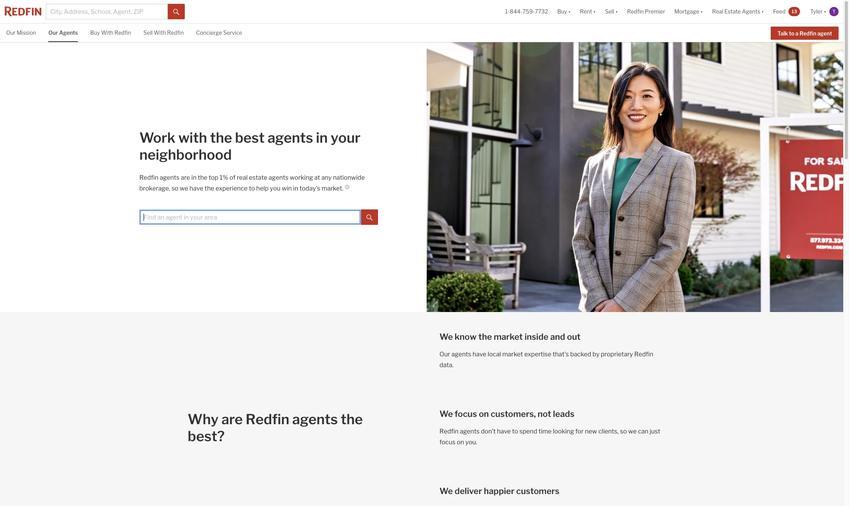Task type: locate. For each thing, give the bounding box(es) containing it.
agents inside why are redfin agents the best?
[[292, 411, 338, 428]]

0 horizontal spatial buy
[[90, 29, 100, 36]]

clients,
[[599, 428, 619, 435]]

agents inside redfin agents don't have to spend time looking for new clients, so we can just focus on you.
[[460, 428, 480, 435]]

1 vertical spatial have
[[473, 351, 487, 358]]

our agents have local market expertise that's backed by proprietary redfin data.
[[440, 351, 654, 369]]

rent ▾ button
[[576, 0, 601, 23]]

sell right rent ▾
[[606, 8, 615, 15]]

1 vertical spatial so
[[621, 428, 627, 435]]

sell for sell ▾
[[606, 8, 615, 15]]

sell
[[606, 8, 615, 15], [144, 29, 153, 36]]

1 vertical spatial market
[[503, 351, 523, 358]]

our left mission
[[6, 29, 16, 36]]

market
[[494, 332, 523, 342], [503, 351, 523, 358]]

our inside our agents have local market expertise that's backed by proprietary redfin data.
[[440, 351, 451, 358]]

data.
[[440, 362, 454, 369]]

2 ▾ from the left
[[594, 8, 596, 15]]

on left you.
[[457, 439, 464, 446]]

0 vertical spatial we
[[440, 332, 453, 342]]

tyler ▾
[[811, 8, 827, 15]]

buy with redfin
[[90, 29, 131, 36]]

feed
[[774, 8, 786, 15]]

0 horizontal spatial to
[[249, 185, 255, 192]]

have right don't
[[497, 428, 511, 435]]

redfin inside our agents have local market expertise that's backed by proprietary redfin data.
[[635, 351, 654, 358]]

▾ for buy ▾
[[569, 8, 571, 15]]

sell right 'buy with redfin'
[[144, 29, 153, 36]]

we left the can
[[629, 428, 637, 435]]

City, Address, School, Agent, ZIP search field
[[46, 4, 168, 19]]

why are redfin agents the best?
[[188, 411, 363, 445]]

we deliver happier customers
[[440, 486, 560, 496]]

looking
[[553, 428, 574, 435]]

0 vertical spatial so
[[172, 185, 179, 192]]

1 vertical spatial in
[[192, 174, 197, 181]]

at
[[315, 174, 320, 181]]

3 ▾ from the left
[[616, 8, 618, 15]]

0 horizontal spatial submit search image
[[173, 9, 180, 15]]

1 vertical spatial submit search image
[[367, 215, 373, 221]]

don't
[[481, 428, 496, 435]]

2 horizontal spatial in
[[316, 129, 328, 146]]

submit search image for city, address, school, agent, zip search box
[[173, 9, 180, 15]]

on up don't
[[479, 409, 489, 419]]

your
[[331, 129, 361, 146]]

talk
[[778, 30, 789, 37]]

our
[[6, 29, 16, 36], [48, 29, 58, 36], [440, 351, 451, 358]]

2 vertical spatial to
[[513, 428, 519, 435]]

1 horizontal spatial with
[[154, 29, 166, 36]]

are down neighborhood
[[181, 174, 190, 181]]

buy for buy with redfin
[[90, 29, 100, 36]]

out
[[567, 332, 581, 342]]

1 vertical spatial to
[[249, 185, 255, 192]]

0 horizontal spatial on
[[457, 439, 464, 446]]

a
[[796, 30, 799, 37]]

1 horizontal spatial have
[[473, 351, 487, 358]]

in left your at top left
[[316, 129, 328, 146]]

2 with from the left
[[154, 29, 166, 36]]

0 horizontal spatial are
[[181, 174, 190, 181]]

0 vertical spatial sell
[[606, 8, 615, 15]]

backed
[[571, 351, 592, 358]]

sell ▾ button
[[606, 0, 618, 23]]

0 horizontal spatial so
[[172, 185, 179, 192]]

time
[[539, 428, 552, 435]]

redfin inside redfin agents don't have to spend time looking for new clients, so we can just focus on you.
[[440, 428, 459, 435]]

2 vertical spatial we
[[440, 486, 453, 496]]

1 horizontal spatial are
[[222, 411, 243, 428]]

1 vertical spatial focus
[[440, 439, 456, 446]]

agent
[[818, 30, 833, 37]]

1 horizontal spatial so
[[621, 428, 627, 435]]

have inside the redfin agents are in the top 1% of real estate agents working at any nationwide brokerage, so we have the experience to help you win in today's market.
[[190, 185, 203, 192]]

market inside our agents have local market expertise that's backed by proprietary redfin data.
[[503, 351, 523, 358]]

0 horizontal spatial we
[[180, 185, 188, 192]]

so
[[172, 185, 179, 192], [621, 428, 627, 435]]

0 horizontal spatial our
[[6, 29, 16, 36]]

0 vertical spatial have
[[190, 185, 203, 192]]

have
[[190, 185, 203, 192], [473, 351, 487, 358], [497, 428, 511, 435]]

submit search image
[[173, 9, 180, 15], [367, 215, 373, 221]]

just
[[650, 428, 661, 435]]

0 horizontal spatial sell
[[144, 29, 153, 36]]

estate
[[725, 8, 741, 15]]

agents inside "link"
[[59, 29, 78, 36]]

our for our agents have local market expertise that's backed by proprietary redfin data.
[[440, 351, 451, 358]]

our up data.
[[440, 351, 451, 358]]

to left the 'a'
[[790, 30, 795, 37]]

0 horizontal spatial with
[[101, 29, 113, 36]]

have inside redfin agents don't have to spend time looking for new clients, so we can just focus on you.
[[497, 428, 511, 435]]

market up local
[[494, 332, 523, 342]]

▾ right mortgage
[[701, 8, 703, 15]]

▾ right rent
[[594, 8, 596, 15]]

mortgage ▾ button
[[670, 0, 708, 23]]

0 vertical spatial in
[[316, 129, 328, 146]]

so inside redfin agents don't have to spend time looking for new clients, so we can just focus on you.
[[621, 428, 627, 435]]

in right win
[[293, 185, 298, 192]]

we focus on customers, not leads
[[440, 409, 575, 419]]

focus up you.
[[455, 409, 477, 419]]

1 vertical spatial on
[[457, 439, 464, 446]]

1-
[[506, 8, 510, 15]]

2 vertical spatial have
[[497, 428, 511, 435]]

buy right 7732
[[558, 8, 568, 15]]

mortgage
[[675, 8, 700, 15]]

1 with from the left
[[101, 29, 113, 36]]

buy inside dropdown button
[[558, 8, 568, 15]]

agents inside work with the best agents in your neighborhood
[[268, 129, 313, 146]]

submit search image for find an agent in your area search box
[[367, 215, 373, 221]]

so right clients,
[[621, 428, 627, 435]]

focus left you.
[[440, 439, 456, 446]]

focus
[[455, 409, 477, 419], [440, 439, 456, 446]]

our right mission
[[48, 29, 58, 36]]

are right why
[[222, 411, 243, 428]]

with for sell
[[154, 29, 166, 36]]

redfin
[[628, 8, 644, 15], [115, 29, 131, 36], [167, 29, 184, 36], [800, 30, 817, 37], [139, 174, 158, 181], [635, 351, 654, 358], [246, 411, 290, 428], [440, 428, 459, 435]]

1 vertical spatial buy
[[90, 29, 100, 36]]

have left local
[[473, 351, 487, 358]]

1 vertical spatial we
[[440, 409, 453, 419]]

are
[[181, 174, 190, 181], [222, 411, 243, 428]]

1 vertical spatial we
[[629, 428, 637, 435]]

0 vertical spatial buy
[[558, 8, 568, 15]]

1 horizontal spatial in
[[293, 185, 298, 192]]

0 horizontal spatial have
[[190, 185, 203, 192]]

to inside button
[[790, 30, 795, 37]]

our agents
[[48, 29, 78, 36]]

the
[[210, 129, 232, 146], [198, 174, 208, 181], [205, 185, 214, 192], [479, 332, 492, 342], [341, 411, 363, 428]]

buy
[[558, 8, 568, 15], [90, 29, 100, 36]]

leads
[[553, 409, 575, 419]]

▾ right tyler at right top
[[824, 8, 827, 15]]

we right brokerage,
[[180, 185, 188, 192]]

2 horizontal spatial to
[[790, 30, 795, 37]]

0 horizontal spatial in
[[192, 174, 197, 181]]

customers
[[517, 486, 560, 496]]

1 vertical spatial agents
[[59, 29, 78, 36]]

talk to a redfin agent button
[[772, 27, 839, 40]]

you
[[270, 185, 281, 192]]

1 horizontal spatial we
[[629, 428, 637, 435]]

0 vertical spatial to
[[790, 30, 795, 37]]

premier
[[645, 8, 666, 15]]

0 vertical spatial are
[[181, 174, 190, 181]]

▾
[[569, 8, 571, 15], [594, 8, 596, 15], [616, 8, 618, 15], [701, 8, 703, 15], [762, 8, 765, 15], [824, 8, 827, 15]]

1 we from the top
[[440, 332, 453, 342]]

we inside the redfin agents are in the top 1% of real estate agents working at any nationwide brokerage, so we have the experience to help you win in today's market.
[[180, 185, 188, 192]]

new
[[585, 428, 598, 435]]

market down we know the market inside and out
[[503, 351, 523, 358]]

13
[[792, 8, 798, 14]]

▾ for mortgage ▾
[[701, 8, 703, 15]]

our inside "link"
[[48, 29, 58, 36]]

so right brokerage,
[[172, 185, 179, 192]]

▾ for rent ▾
[[594, 8, 596, 15]]

to left spend
[[513, 428, 519, 435]]

1 horizontal spatial buy
[[558, 8, 568, 15]]

buy ▾ button
[[558, 0, 571, 23]]

0 horizontal spatial agents
[[59, 29, 78, 36]]

buy with redfin link
[[90, 24, 131, 41]]

0 vertical spatial agents
[[743, 8, 761, 15]]

3 we from the top
[[440, 486, 453, 496]]

expertise
[[525, 351, 552, 358]]

1 ▾ from the left
[[569, 8, 571, 15]]

1 horizontal spatial on
[[479, 409, 489, 419]]

redfin agents are in the top 1% of real estate agents working at any nationwide brokerage, so we have the experience to help you win in today's market.
[[139, 174, 365, 192]]

buy down city, address, school, agent, zip search box
[[90, 29, 100, 36]]

inside
[[525, 332, 549, 342]]

working
[[290, 174, 313, 181]]

▾ left rent
[[569, 8, 571, 15]]

1 horizontal spatial to
[[513, 428, 519, 435]]

1 horizontal spatial sell
[[606, 8, 615, 15]]

to inside redfin agents don't have to spend time looking for new clients, so we can just focus on you.
[[513, 428, 519, 435]]

in left top
[[192, 174, 197, 181]]

1-844-759-7732 link
[[506, 8, 548, 15]]

4 ▾ from the left
[[701, 8, 703, 15]]

2 horizontal spatial our
[[440, 351, 451, 358]]

mortgage ▾ button
[[675, 0, 703, 23]]

nationwide
[[333, 174, 365, 181]]

▾ right rent ▾
[[616, 8, 618, 15]]

in
[[316, 129, 328, 146], [192, 174, 197, 181], [293, 185, 298, 192]]

to
[[790, 30, 795, 37], [249, 185, 255, 192], [513, 428, 519, 435]]

▾ left 'feed'
[[762, 8, 765, 15]]

real estate agents ▾ link
[[713, 0, 765, 23]]

1 vertical spatial are
[[222, 411, 243, 428]]

know
[[455, 332, 477, 342]]

1 horizontal spatial our
[[48, 29, 58, 36]]

0 vertical spatial we
[[180, 185, 188, 192]]

with
[[101, 29, 113, 36], [154, 29, 166, 36]]

1 horizontal spatial agents
[[743, 8, 761, 15]]

0 vertical spatial submit search image
[[173, 9, 180, 15]]

market.
[[322, 185, 344, 192]]

have left "experience"
[[190, 185, 203, 192]]

so inside the redfin agents are in the top 1% of real estate agents working at any nationwide brokerage, so we have the experience to help you win in today's market.
[[172, 185, 179, 192]]

we for we focus on customers, not leads
[[440, 409, 453, 419]]

2 we from the top
[[440, 409, 453, 419]]

buy for buy ▾
[[558, 8, 568, 15]]

2 horizontal spatial have
[[497, 428, 511, 435]]

help
[[256, 185, 269, 192]]

concierge service
[[196, 29, 242, 36]]

sell inside dropdown button
[[606, 8, 615, 15]]

6 ▾ from the left
[[824, 8, 827, 15]]

to left the help
[[249, 185, 255, 192]]

we
[[180, 185, 188, 192], [629, 428, 637, 435]]

1 vertical spatial sell
[[144, 29, 153, 36]]

best
[[235, 129, 265, 146]]

1 horizontal spatial submit search image
[[367, 215, 373, 221]]



Task type: describe. For each thing, give the bounding box(es) containing it.
0 vertical spatial on
[[479, 409, 489, 419]]

5 ▾ from the left
[[762, 8, 765, 15]]

we for we deliver happier customers
[[440, 486, 453, 496]]

759-
[[523, 8, 535, 15]]

have inside our agents have local market expertise that's backed by proprietary redfin data.
[[473, 351, 487, 358]]

you.
[[466, 439, 478, 446]]

▾ for sell ▾
[[616, 8, 618, 15]]

sell for sell with redfin
[[144, 29, 153, 36]]

with for buy
[[101, 29, 113, 36]]

agents inside dropdown button
[[743, 8, 761, 15]]

work
[[139, 129, 176, 146]]

redfin premier
[[628, 8, 666, 15]]

the inside work with the best agents in your neighborhood
[[210, 129, 232, 146]]

deliver
[[455, 486, 482, 496]]

are inside why are redfin agents the best?
[[222, 411, 243, 428]]

sell with redfin link
[[144, 24, 184, 41]]

not
[[538, 409, 552, 419]]

to inside the redfin agents are in the top 1% of real estate agents working at any nationwide brokerage, so we have the experience to help you win in today's market.
[[249, 185, 255, 192]]

844-
[[510, 8, 523, 15]]

experience
[[216, 185, 248, 192]]

we for we know the market inside and out
[[440, 332, 453, 342]]

our agents link
[[48, 24, 78, 41]]

any
[[322, 174, 332, 181]]

7732
[[535, 8, 548, 15]]

work with the best agents in your neighborhood
[[139, 129, 361, 163]]

that's
[[553, 351, 569, 358]]

local
[[488, 351, 501, 358]]

by
[[593, 351, 600, 358]]

why
[[188, 411, 219, 428]]

our mission link
[[6, 24, 36, 41]]

buy ▾
[[558, 8, 571, 15]]

our for our mission
[[6, 29, 16, 36]]

estate
[[249, 174, 268, 181]]

customers,
[[491, 409, 536, 419]]

we know the market inside and out
[[440, 332, 581, 342]]

sell ▾
[[606, 8, 618, 15]]

rent
[[580, 8, 593, 15]]

talk to a redfin agent
[[778, 30, 833, 37]]

Find an agent in your area search field
[[139, 210, 361, 225]]

focus inside redfin agents don't have to spend time looking for new clients, so we can just focus on you.
[[440, 439, 456, 446]]

with
[[178, 129, 207, 146]]

concierge
[[196, 29, 222, 36]]

1-844-759-7732
[[506, 8, 548, 15]]

rent ▾ button
[[580, 0, 596, 23]]

agents inside our agents have local market expertise that's backed by proprietary redfin data.
[[452, 351, 472, 358]]

▾ for tyler ▾
[[824, 8, 827, 15]]

redfin inside why are redfin agents the best?
[[246, 411, 290, 428]]

neighborhood
[[139, 146, 232, 163]]

in inside work with the best agents in your neighborhood
[[316, 129, 328, 146]]

and
[[551, 332, 566, 342]]

can
[[639, 428, 649, 435]]

happier
[[484, 486, 515, 496]]

our for our agents
[[48, 29, 58, 36]]

real estate agents ▾ button
[[708, 0, 769, 23]]

0 vertical spatial market
[[494, 332, 523, 342]]

redfin premier button
[[623, 0, 670, 23]]

a redfin agent image
[[427, 42, 844, 312]]

win
[[282, 185, 292, 192]]

disclaimer image
[[345, 185, 350, 190]]

mission
[[17, 29, 36, 36]]

tyler
[[811, 8, 823, 15]]

our mission
[[6, 29, 36, 36]]

sell with redfin
[[144, 29, 184, 36]]

buy ▾ button
[[553, 0, 576, 23]]

on inside redfin agents don't have to spend time looking for new clients, so we can just focus on you.
[[457, 439, 464, 446]]

today's
[[300, 185, 321, 192]]

of
[[230, 174, 236, 181]]

redfin inside the redfin agents are in the top 1% of real estate agents working at any nationwide brokerage, so we have the experience to help you win in today's market.
[[139, 174, 158, 181]]

top
[[209, 174, 219, 181]]

0 vertical spatial focus
[[455, 409, 477, 419]]

2 vertical spatial in
[[293, 185, 298, 192]]

rent ▾
[[580, 8, 596, 15]]

real
[[237, 174, 248, 181]]

concierge service link
[[196, 24, 242, 41]]

the inside why are redfin agents the best?
[[341, 411, 363, 428]]

spend
[[520, 428, 538, 435]]

redfin agents don't have to spend time looking for new clients, so we can just focus on you.
[[440, 428, 661, 446]]

user photo image
[[830, 7, 839, 16]]

proprietary
[[601, 351, 633, 358]]

we inside redfin agents don't have to spend time looking for new clients, so we can just focus on you.
[[629, 428, 637, 435]]

mortgage ▾
[[675, 8, 703, 15]]

1%
[[220, 174, 228, 181]]

service
[[223, 29, 242, 36]]

are inside the redfin agents are in the top 1% of real estate agents working at any nationwide brokerage, so we have the experience to help you win in today's market.
[[181, 174, 190, 181]]

real estate agents ▾
[[713, 8, 765, 15]]

brokerage,
[[139, 185, 170, 192]]

real
[[713, 8, 724, 15]]

best?
[[188, 428, 225, 445]]

for
[[576, 428, 584, 435]]



Task type: vqa. For each thing, say whether or not it's contained in the screenshot.
working
yes



